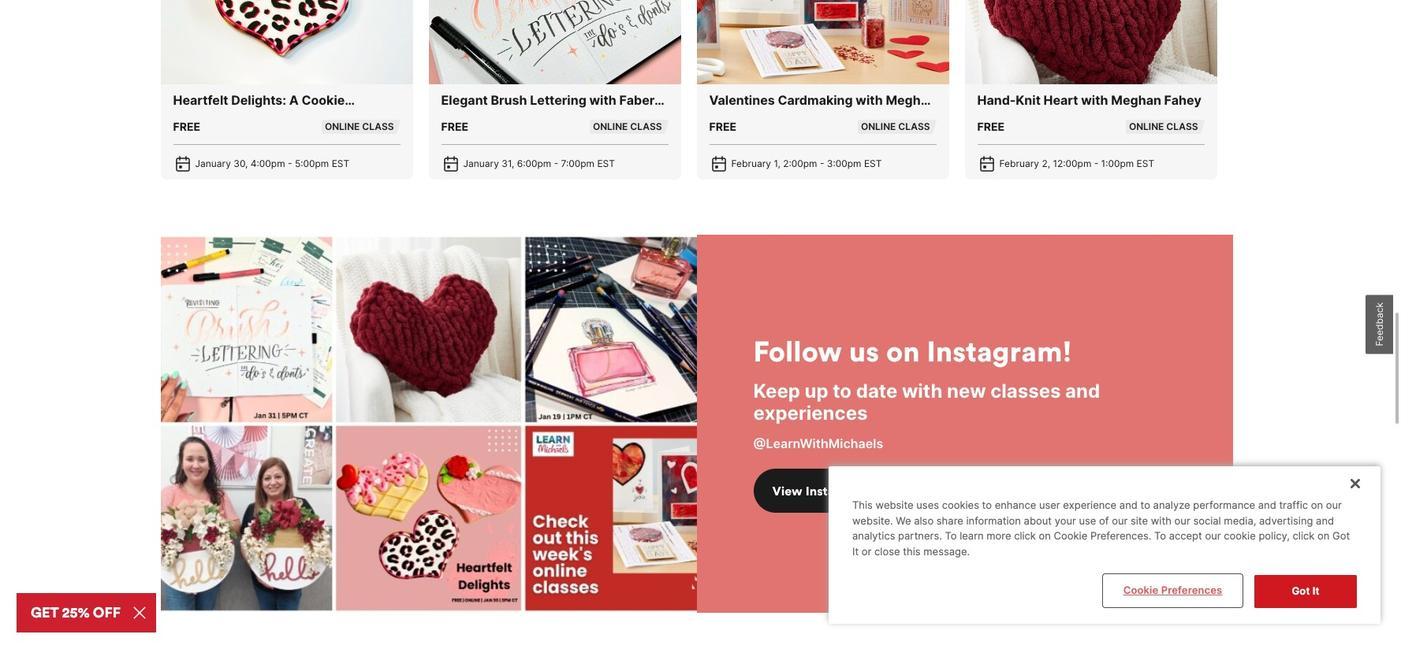 Task type: vqa. For each thing, say whether or not it's contained in the screenshot.
"Hand-"
yes



Task type: describe. For each thing, give the bounding box(es) containing it.
keep up to date with new classes and experiences
[[754, 380, 1100, 425]]

view instagram button
[[754, 469, 885, 513]]

february for valentines
[[732, 158, 771, 169]]

elegant
[[441, 92, 488, 108]]

february for hand-
[[1000, 158, 1040, 169]]

follow
[[754, 333, 842, 370]]

social
[[1194, 515, 1222, 528]]

1 online from the left
[[325, 120, 360, 132]]

advertising
[[1260, 515, 1314, 528]]

castell®
[[441, 111, 493, 127]]

4 online class from the left
[[1129, 120, 1199, 132]]

and right advertising
[[1317, 515, 1335, 528]]

your
[[1055, 515, 1077, 528]]

2 online from the left
[[593, 120, 628, 132]]

preferences
[[1162, 585, 1223, 597]]

january 30 , 4:00pm - 5:00pm est
[[195, 158, 350, 169]]

, for cardmaking
[[778, 158, 781, 169]]

new
[[947, 380, 986, 403]]

3:00pm
[[827, 158, 862, 169]]

heart
[[1044, 92, 1079, 108]]

performance
[[1194, 500, 1256, 512]]

media,
[[1224, 515, 1257, 528]]

1
[[774, 158, 778, 169]]

fahey inside valentines cardmaking with meghan fahey
[[710, 111, 747, 127]]

free for valentines cardmaking with meghan fahey
[[710, 120, 737, 133]]

hand-knit heart with meghan fahey
[[978, 92, 1202, 108]]

it inside this website uses cookies to enhance user experience and to analyze performance and traffic on our website. we also share information about your use of our site with our social media, advertising and analytics partners. to learn more click on cookie preferences. to accept our cookie policy, click on got it or close this message.
[[853, 546, 859, 558]]

january 31 , 6:00pm - 7:00pm est
[[463, 158, 615, 169]]

, for knit
[[1048, 158, 1051, 169]]

free for hand-knit heart with meghan fahey
[[978, 120, 1005, 133]]

traffic
[[1280, 500, 1309, 512]]

more
[[987, 530, 1012, 543]]

30
[[234, 158, 245, 169]]

with inside elegant brush lettering with faber- castell®
[[590, 92, 617, 108]]

up
[[805, 380, 829, 403]]

@learnwithmichaels
[[754, 436, 884, 452]]

with inside valentines cardmaking with meghan fahey
[[856, 92, 883, 108]]

share
[[937, 515, 964, 528]]

we
[[896, 515, 911, 528]]

12:00pm
[[1053, 158, 1092, 169]]

meghan inside valentines cardmaking with meghan fahey
[[886, 92, 936, 108]]

2 online class from the left
[[593, 120, 662, 132]]

valentines cardmaking with meghan fahey
[[710, 92, 936, 127]]

2:00pm
[[783, 158, 818, 169]]

got it button
[[1255, 576, 1358, 609]]

it inside button
[[1313, 586, 1320, 598]]

of
[[1100, 515, 1109, 528]]

cookie preferences button
[[1104, 576, 1242, 607]]

got inside button
[[1292, 586, 1311, 598]]

to inside keep up to date with new classes and experiences
[[833, 380, 852, 403]]

heartfelt delights: a cookie decorating trio
[[173, 92, 345, 127]]

hand-
[[978, 92, 1016, 108]]

1:00pm
[[1102, 158, 1134, 169]]

2 class from the left
[[630, 120, 662, 132]]

our right traffic
[[1326, 500, 1342, 512]]

valentines cardmaking with meghan fahey image
[[697, 0, 949, 84]]

3 online class from the left
[[861, 120, 930, 132]]

date
[[856, 380, 898, 403]]

1 click from the left
[[1014, 530, 1036, 543]]

uses
[[917, 500, 939, 512]]

trio
[[244, 111, 268, 127]]

meghan inside button
[[1112, 92, 1162, 108]]

on down about
[[1039, 530, 1051, 543]]

got it
[[1292, 586, 1320, 598]]

, for brush
[[512, 158, 515, 169]]

about
[[1024, 515, 1052, 528]]

1 horizontal spatial to
[[983, 500, 992, 512]]

knit
[[1016, 92, 1041, 108]]

this
[[903, 546, 921, 558]]

cookie preferences
[[1124, 585, 1223, 597]]

decorating
[[173, 111, 241, 127]]

accept
[[1170, 530, 1203, 543]]

- for a
[[288, 158, 292, 169]]

instagram!
[[927, 333, 1073, 370]]

elegant brush lettering with faber-castell® image
[[429, 0, 681, 84]]

keep
[[754, 380, 801, 403]]

2 click from the left
[[1293, 530, 1315, 543]]

cookie inside this website uses cookies to enhance user experience and to analyze performance and traffic on our website. we also share information about your use of our site with our social media, advertising and analytics partners. to learn more click on cookie preferences. to accept our cookie policy, click on got it or close this message.
[[1054, 530, 1088, 543]]

our up accept
[[1175, 515, 1191, 528]]

classes
[[991, 380, 1061, 403]]

1 to from the left
[[945, 530, 957, 543]]

1 class from the left
[[362, 120, 394, 132]]

delights:
[[231, 92, 286, 108]]

view instagram
[[773, 483, 866, 499]]

information
[[967, 515, 1021, 528]]

cookie inside heartfelt delights: a cookie decorating trio
[[302, 92, 345, 108]]

faber-
[[620, 92, 661, 108]]

- for heart
[[1095, 158, 1099, 169]]

5:00pm
[[295, 158, 329, 169]]

and up site at the right bottom
[[1120, 500, 1138, 512]]

follow us on instagram!
[[754, 333, 1073, 370]]

fahey inside button
[[1165, 92, 1202, 108]]

2
[[1042, 158, 1048, 169]]



Task type: locate. For each thing, give the bounding box(es) containing it.
january for castell®
[[463, 158, 499, 169]]

our up preferences.
[[1112, 515, 1128, 528]]

analyze
[[1154, 500, 1191, 512]]

- for lettering
[[554, 158, 559, 169]]

- left 1:00pm
[[1095, 158, 1099, 169]]

analytics
[[853, 530, 896, 543]]

it left or
[[853, 546, 859, 558]]

0 horizontal spatial got
[[1292, 586, 1311, 598]]

1 horizontal spatial to
[[1155, 530, 1167, 543]]

1 free from the left
[[173, 120, 200, 133]]

, left 4:00pm
[[245, 158, 248, 169]]

1 , from the left
[[245, 158, 248, 169]]

january left 31
[[463, 158, 499, 169]]

0 vertical spatial fahey
[[1165, 92, 1202, 108]]

site
[[1131, 515, 1149, 528]]

cookies
[[942, 500, 980, 512]]

on right traffic
[[1311, 500, 1324, 512]]

to left accept
[[1155, 530, 1167, 543]]

this
[[853, 500, 873, 512]]

with
[[590, 92, 617, 108], [856, 92, 883, 108], [1082, 92, 1109, 108], [902, 380, 943, 403], [1151, 515, 1172, 528]]

cookie
[[1224, 530, 1256, 543]]

0 vertical spatial it
[[853, 546, 859, 558]]

with down analyze
[[1151, 515, 1172, 528]]

click
[[1014, 530, 1036, 543], [1293, 530, 1315, 543]]

cookie inside button
[[1124, 585, 1159, 597]]

with right cardmaking
[[856, 92, 883, 108]]

fahey
[[1165, 92, 1202, 108], [710, 111, 747, 127]]

view
[[773, 483, 803, 499]]

on right policy,
[[1318, 530, 1330, 543]]

to
[[945, 530, 957, 543], [1155, 530, 1167, 543]]

or
[[862, 546, 872, 558]]

1 horizontal spatial it
[[1313, 586, 1320, 598]]

1 horizontal spatial click
[[1293, 530, 1315, 543]]

to down 'share' at the bottom
[[945, 530, 957, 543]]

4 online from the left
[[1129, 120, 1165, 132]]

this website uses cookies to enhance user experience and to analyze performance and traffic on our website. we also share information about your use of our site with our social media, advertising and analytics partners. to learn more click on cookie preferences. to accept our cookie policy, click on got it or close this message.
[[853, 500, 1351, 558]]

it
[[853, 546, 859, 558], [1313, 586, 1320, 598]]

est right 3:00pm
[[864, 158, 882, 169]]

2 february from the left
[[1000, 158, 1040, 169]]

use
[[1079, 515, 1097, 528]]

7:00pm
[[561, 158, 595, 169]]

got inside this website uses cookies to enhance user experience and to analyze performance and traffic on our website. we also share information about your use of our site with our social media, advertising and analytics partners. to learn more click on cookie preferences. to accept our cookie policy, click on got it or close this message.
[[1333, 530, 1351, 543]]

to right the up
[[833, 380, 852, 403]]

1 meghan from the left
[[886, 92, 936, 108]]

0 horizontal spatial it
[[853, 546, 859, 558]]

our
[[1326, 500, 1342, 512], [1112, 515, 1128, 528], [1175, 515, 1191, 528], [1206, 530, 1222, 543]]

online class
[[325, 120, 394, 132], [593, 120, 662, 132], [861, 120, 930, 132], [1129, 120, 1199, 132]]

-
[[288, 158, 292, 169], [554, 158, 559, 169], [820, 158, 825, 169], [1095, 158, 1099, 169]]

0 horizontal spatial click
[[1014, 530, 1036, 543]]

1 est from the left
[[332, 158, 350, 169]]

1 vertical spatial fahey
[[710, 111, 747, 127]]

on
[[887, 333, 920, 370], [1311, 500, 1324, 512], [1039, 530, 1051, 543], [1318, 530, 1330, 543]]

4 - from the left
[[1095, 158, 1099, 169]]

free
[[173, 120, 200, 133], [441, 120, 469, 133], [710, 120, 737, 133], [978, 120, 1005, 133]]

- for with
[[820, 158, 825, 169]]

1 horizontal spatial january
[[463, 158, 499, 169]]

0 horizontal spatial to
[[833, 380, 852, 403]]

3 , from the left
[[778, 158, 781, 169]]

1 vertical spatial got
[[1292, 586, 1311, 598]]

est for elegant brush lettering with faber- castell®
[[597, 158, 615, 169]]

0 horizontal spatial meghan
[[886, 92, 936, 108]]

february left 2 at top right
[[1000, 158, 1040, 169]]

est for hand-knit heart with meghan fahey
[[1137, 158, 1155, 169]]

4 est from the left
[[1137, 158, 1155, 169]]

to up information
[[983, 500, 992, 512]]

got up got it button
[[1333, 530, 1351, 543]]

instagram
[[806, 483, 866, 499]]

preferences.
[[1091, 530, 1152, 543]]

4 class from the left
[[1167, 120, 1199, 132]]

1 february from the left
[[732, 158, 771, 169]]

february 1 , 2:00pm - 3:00pm est
[[732, 158, 882, 169]]

us
[[849, 333, 880, 370]]

1 horizontal spatial cookie
[[1054, 530, 1088, 543]]

brush
[[491, 92, 527, 108]]

february left 1
[[732, 158, 771, 169]]

cookie down your
[[1054, 530, 1088, 543]]

est
[[332, 158, 350, 169], [597, 158, 615, 169], [864, 158, 882, 169], [1137, 158, 1155, 169]]

with inside keep up to date with new classes and experiences
[[902, 380, 943, 403]]

valentines
[[710, 92, 775, 108]]

2 meghan from the left
[[1112, 92, 1162, 108]]

learn
[[960, 530, 984, 543]]

- left 7:00pm
[[554, 158, 559, 169]]

4:00pm
[[251, 158, 285, 169]]

,
[[245, 158, 248, 169], [512, 158, 515, 169], [778, 158, 781, 169], [1048, 158, 1051, 169]]

2 est from the left
[[597, 158, 615, 169]]

est right 1:00pm
[[1137, 158, 1155, 169]]

it down advertising
[[1313, 586, 1320, 598]]

to
[[833, 380, 852, 403], [983, 500, 992, 512], [1141, 500, 1151, 512]]

also
[[914, 515, 934, 528]]

heartfelt delights: a cookie decorating trio image
[[161, 0, 413, 84]]

1 vertical spatial it
[[1313, 586, 1320, 598]]

hand-knit heart with meghan fahey image
[[965, 0, 1217, 84]]

1 horizontal spatial february
[[1000, 158, 1040, 169]]

website.
[[853, 515, 893, 528]]

0 horizontal spatial february
[[732, 158, 771, 169]]

online class up 1:00pm
[[1129, 120, 1199, 132]]

1 horizontal spatial fahey
[[1165, 92, 1202, 108]]

and inside keep up to date with new classes and experiences
[[1066, 380, 1100, 403]]

3 est from the left
[[864, 158, 882, 169]]

1 - from the left
[[288, 158, 292, 169]]

est right 7:00pm
[[597, 158, 615, 169]]

free down heartfelt
[[173, 120, 200, 133]]

to up site at the right bottom
[[1141, 500, 1151, 512]]

0 horizontal spatial cookie
[[302, 92, 345, 108]]

close
[[875, 546, 900, 558]]

policy,
[[1259, 530, 1290, 543]]

free down hand-
[[978, 120, 1005, 133]]

3 online from the left
[[861, 120, 896, 132]]

with inside this website uses cookies to enhance user experience and to analyze performance and traffic on our website. we also share information about your use of our site with our social media, advertising and analytics partners. to learn more click on cookie preferences. to accept our cookie policy, click on got it or close this message.
[[1151, 515, 1172, 528]]

0 horizontal spatial to
[[945, 530, 957, 543]]

2 , from the left
[[512, 158, 515, 169]]

free down elegant
[[441, 120, 469, 133]]

est for heartfelt delights: a cookie decorating trio
[[332, 158, 350, 169]]

free for heartfelt delights: a cookie decorating trio
[[173, 120, 200, 133]]

february
[[732, 158, 771, 169], [1000, 158, 1040, 169]]

online up 5:00pm
[[325, 120, 360, 132]]

meghan
[[886, 92, 936, 108], [1112, 92, 1162, 108]]

3 class from the left
[[899, 120, 930, 132]]

on right the "us"
[[887, 333, 920, 370]]

cookie left preferences
[[1124, 585, 1159, 597]]

3 free from the left
[[710, 120, 737, 133]]

2 to from the left
[[1155, 530, 1167, 543]]

february 2 , 12:00pm - 1:00pm est
[[1000, 158, 1155, 169]]

2 vertical spatial cookie
[[1124, 585, 1159, 597]]

click down about
[[1014, 530, 1036, 543]]

user
[[1040, 500, 1061, 512]]

and right "classes"
[[1066, 380, 1100, 403]]

2 january from the left
[[463, 158, 499, 169]]

online class down faber-
[[593, 120, 662, 132]]

, left the 2:00pm
[[778, 158, 781, 169]]

got down advertising
[[1292, 586, 1311, 598]]

2 free from the left
[[441, 120, 469, 133]]

valentines cardmaking with meghan fahey button
[[710, 90, 937, 127]]

1 online class from the left
[[325, 120, 394, 132]]

2 horizontal spatial to
[[1141, 500, 1151, 512]]

cardmaking
[[778, 92, 853, 108]]

with down follow us on instagram!
[[902, 380, 943, 403]]

, left the 12:00pm
[[1048, 158, 1051, 169]]

elegant brush lettering with faber- castell® button
[[441, 90, 668, 127]]

partners.
[[899, 530, 942, 543]]

cookie right a
[[302, 92, 345, 108]]

website
[[876, 500, 914, 512]]

with left faber-
[[590, 92, 617, 108]]

6:00pm
[[517, 158, 552, 169]]

3 - from the left
[[820, 158, 825, 169]]

online up 1:00pm
[[1129, 120, 1165, 132]]

hand-knit heart with meghan fahey button
[[978, 90, 1205, 109]]

experiences
[[754, 402, 868, 425]]

online down faber-
[[593, 120, 628, 132]]

with right 'heart'
[[1082, 92, 1109, 108]]

4 free from the left
[[978, 120, 1005, 133]]

free down valentines
[[710, 120, 737, 133]]

0 horizontal spatial fahey
[[710, 111, 747, 127]]

online up 3:00pm
[[861, 120, 896, 132]]

our down social
[[1206, 530, 1222, 543]]

0 vertical spatial cookie
[[302, 92, 345, 108]]

and up advertising
[[1259, 500, 1277, 512]]

est right 5:00pm
[[332, 158, 350, 169]]

1 vertical spatial cookie
[[1054, 530, 1088, 543]]

january
[[195, 158, 231, 169], [463, 158, 499, 169]]

january left 30
[[195, 158, 231, 169]]

heartfelt delights: a cookie decorating trio button
[[173, 90, 400, 127]]

2 horizontal spatial cookie
[[1124, 585, 1159, 597]]

1 january from the left
[[195, 158, 231, 169]]

- left 5:00pm
[[288, 158, 292, 169]]

and
[[1066, 380, 1100, 403], [1120, 500, 1138, 512], [1259, 500, 1277, 512], [1317, 515, 1335, 528]]

heartfelt
[[173, 92, 228, 108]]

enhance
[[995, 500, 1037, 512]]

- right the 2:00pm
[[820, 158, 825, 169]]

0 vertical spatial got
[[1333, 530, 1351, 543]]

online
[[325, 120, 360, 132], [593, 120, 628, 132], [861, 120, 896, 132], [1129, 120, 1165, 132]]

online class up 5:00pm
[[325, 120, 394, 132]]

january for trio
[[195, 158, 231, 169]]

message.
[[924, 546, 970, 558]]

click down advertising
[[1293, 530, 1315, 543]]

, left 6:00pm
[[512, 158, 515, 169]]

31
[[502, 158, 512, 169]]

online class up 3:00pm
[[861, 120, 930, 132]]

, for delights:
[[245, 158, 248, 169]]

2 - from the left
[[554, 158, 559, 169]]

1 horizontal spatial meghan
[[1112, 92, 1162, 108]]

free for elegant brush lettering with faber- castell®
[[441, 120, 469, 133]]

elegant brush lettering with faber- castell®
[[441, 92, 661, 127]]

with inside button
[[1082, 92, 1109, 108]]

est for valentines cardmaking with meghan fahey
[[864, 158, 882, 169]]

0 horizontal spatial january
[[195, 158, 231, 169]]

1 horizontal spatial got
[[1333, 530, 1351, 543]]

lettering
[[530, 92, 587, 108]]

lazy load image image
[[161, 235, 697, 613]]

got
[[1333, 530, 1351, 543], [1292, 586, 1311, 598]]

experience
[[1064, 500, 1117, 512]]

a
[[289, 92, 299, 108]]

4 , from the left
[[1048, 158, 1051, 169]]



